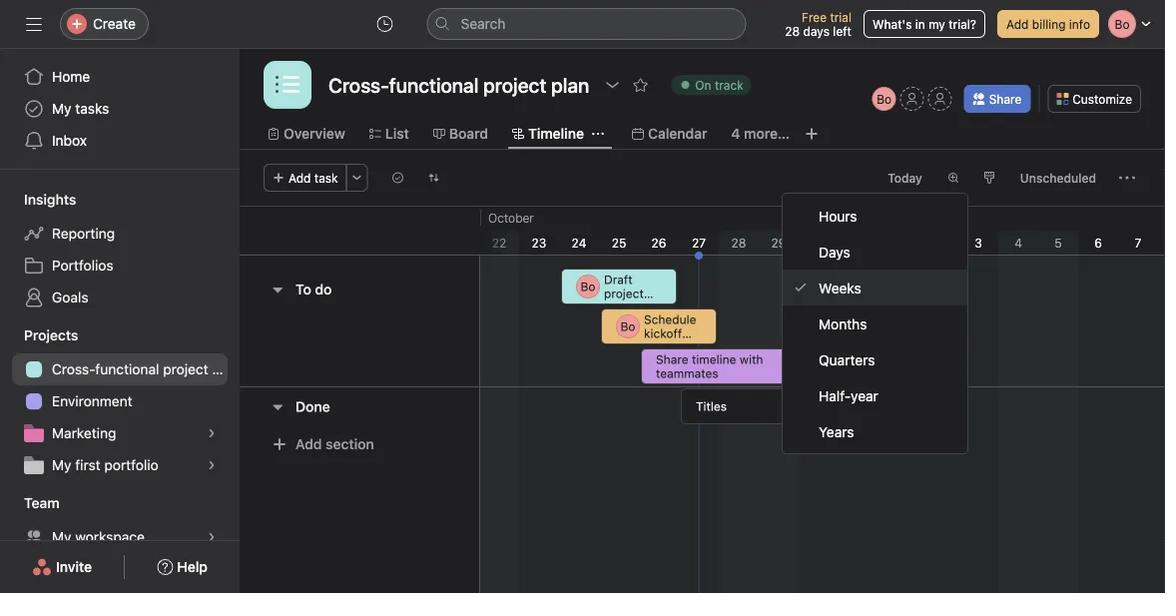 Task type: vqa. For each thing, say whether or not it's contained in the screenshot.
the left Browse teams Button
no



Task type: locate. For each thing, give the bounding box(es) containing it.
years
[[819, 423, 854, 440]]

24
[[572, 236, 586, 250]]

meeting
[[644, 340, 690, 354]]

see details, my workspace image
[[206, 531, 218, 543]]

share inside share timeline with teammates
[[656, 352, 689, 366]]

1 vertical spatial 4
[[1015, 236, 1022, 250]]

28 left days at the top of page
[[785, 24, 800, 38]]

31
[[852, 236, 865, 250]]

add left task
[[289, 171, 311, 185]]

more…
[[744, 125, 790, 142]]

0 vertical spatial 28
[[785, 24, 800, 38]]

on track
[[695, 78, 744, 92]]

done
[[296, 398, 330, 415]]

to do button
[[296, 272, 332, 308]]

add task
[[289, 171, 338, 185]]

share inside button
[[989, 92, 1022, 106]]

4 left more…
[[731, 125, 740, 142]]

list
[[385, 125, 409, 142]]

0 horizontal spatial 4
[[731, 125, 740, 142]]

my tasks link
[[12, 93, 228, 125]]

23
[[532, 236, 547, 250]]

see details, marketing image
[[206, 427, 218, 439]]

1 horizontal spatial 4
[[1015, 236, 1022, 250]]

27
[[692, 236, 706, 250]]

5
[[1055, 236, 1062, 250]]

add left billing
[[1006, 17, 1029, 31]]

free
[[802, 10, 827, 24]]

none image
[[428, 172, 440, 184]]

help
[[177, 559, 208, 575]]

my inside projects element
[[52, 457, 71, 473]]

my
[[929, 17, 945, 31]]

insights
[[24, 191, 76, 208]]

my up invite button
[[52, 529, 71, 545]]

years link
[[783, 413, 968, 449]]

what's in my trial?
[[873, 17, 976, 31]]

calendar link
[[632, 123, 707, 145]]

projects element
[[0, 318, 240, 485]]

1 horizontal spatial 28
[[785, 24, 800, 38]]

add for add section
[[296, 436, 322, 452]]

days
[[819, 243, 850, 260]]

0 horizontal spatial bo
[[581, 280, 596, 294]]

global element
[[0, 49, 240, 169]]

my left tasks at the top
[[52, 100, 71, 117]]

my for my first portfolio
[[52, 457, 71, 473]]

4 right 3
[[1015, 236, 1022, 250]]

reporting link
[[12, 218, 228, 250]]

bo inside button
[[877, 92, 892, 106]]

1 vertical spatial share
[[656, 352, 689, 366]]

project
[[604, 287, 644, 301], [163, 361, 208, 377]]

2 my from the top
[[52, 457, 71, 473]]

2 vertical spatial add
[[296, 436, 322, 452]]

0 horizontal spatial share
[[656, 352, 689, 366]]

add down done button
[[296, 436, 322, 452]]

collapse task list for the section to do image
[[270, 282, 286, 298]]

my
[[52, 100, 71, 117], [52, 457, 71, 473], [52, 529, 71, 545]]

1 vertical spatial add
[[289, 171, 311, 185]]

board
[[449, 125, 488, 142]]

1 horizontal spatial bo
[[621, 320, 636, 333]]

add inside 'button'
[[296, 436, 322, 452]]

my inside global element
[[52, 100, 71, 117]]

year
[[851, 387, 879, 404]]

1 vertical spatial my
[[52, 457, 71, 473]]

26
[[652, 236, 666, 250]]

what's in my trial? button
[[864, 10, 985, 38]]

project inside 'cross-functional project plan' link
[[163, 361, 208, 377]]

project left plan
[[163, 361, 208, 377]]

add billing info
[[1006, 17, 1090, 31]]

bo down the "what's"
[[877, 92, 892, 106]]

today button
[[879, 164, 931, 192]]

bo
[[877, 92, 892, 106], [581, 280, 596, 294], [621, 320, 636, 333]]

home
[[52, 68, 90, 85]]

add
[[1006, 17, 1029, 31], [289, 171, 311, 185], [296, 436, 322, 452]]

4 for 4 more…
[[731, 125, 740, 142]]

tab actions image
[[592, 128, 604, 140]]

1 horizontal spatial share
[[989, 92, 1022, 106]]

1 vertical spatial project
[[163, 361, 208, 377]]

3 my from the top
[[52, 529, 71, 545]]

share button
[[964, 85, 1031, 113]]

0 vertical spatial project
[[604, 287, 644, 301]]

create button
[[60, 8, 149, 40]]

help button
[[144, 549, 221, 585]]

customize
[[1073, 92, 1132, 106]]

4 more… button
[[731, 123, 790, 145]]

0 vertical spatial 4
[[731, 125, 740, 142]]

2 vertical spatial bo
[[621, 320, 636, 333]]

bo down brief
[[621, 320, 636, 333]]

4 for 4
[[1015, 236, 1022, 250]]

goals
[[52, 289, 88, 306]]

free trial 28 days left
[[785, 10, 852, 38]]

0 horizontal spatial project
[[163, 361, 208, 377]]

marketing
[[52, 425, 116, 441]]

history image
[[377, 16, 393, 32]]

None text field
[[324, 67, 594, 103]]

functional
[[95, 361, 159, 377]]

2 vertical spatial my
[[52, 529, 71, 545]]

0 horizontal spatial 28
[[731, 236, 746, 250]]

billing
[[1032, 17, 1066, 31]]

unscheduled button
[[1011, 164, 1105, 192]]

add billing info button
[[997, 10, 1099, 38]]

4 inside popup button
[[731, 125, 740, 142]]

schedule
[[644, 313, 696, 326]]

my for my workspace
[[52, 529, 71, 545]]

my workspace link
[[12, 521, 228, 553]]

share
[[989, 92, 1022, 106], [656, 352, 689, 366]]

environment link
[[12, 385, 228, 417]]

0 vertical spatial my
[[52, 100, 71, 117]]

customize button
[[1048, 85, 1141, 113]]

add tab image
[[804, 126, 820, 142]]

with
[[740, 352, 763, 366]]

2 horizontal spatial bo
[[877, 92, 892, 106]]

1 vertical spatial bo
[[581, 280, 596, 294]]

0 vertical spatial bo
[[877, 92, 892, 106]]

0 vertical spatial share
[[989, 92, 1022, 106]]

28
[[785, 24, 800, 38], [731, 236, 746, 250]]

share up color: priority icon
[[989, 92, 1022, 106]]

project down 25
[[604, 287, 644, 301]]

months
[[819, 315, 867, 332]]

in
[[915, 17, 925, 31]]

half-year link
[[783, 377, 968, 413]]

invite
[[56, 559, 92, 575]]

0 vertical spatial add
[[1006, 17, 1029, 31]]

my workspace
[[52, 529, 145, 545]]

add task button
[[264, 164, 347, 192]]

bo left "draft"
[[581, 280, 596, 294]]

bo button
[[872, 87, 896, 111]]

my left first
[[52, 457, 71, 473]]

portfolio
[[104, 457, 159, 473]]

my inside teams element
[[52, 529, 71, 545]]

info
[[1069, 17, 1090, 31]]

1 my from the top
[[52, 100, 71, 117]]

portfolios
[[52, 257, 113, 274]]

board link
[[433, 123, 488, 145]]

search
[[461, 15, 506, 32]]

draft
[[604, 273, 633, 287]]

28 left "29"
[[731, 236, 746, 250]]

inbox
[[52, 132, 87, 149]]

share down the kickoff
[[656, 352, 689, 366]]

draft project brief
[[604, 273, 644, 315]]

share for share timeline with teammates
[[656, 352, 689, 366]]

on
[[695, 78, 711, 92]]

insights element
[[0, 182, 240, 318]]



Task type: describe. For each thing, give the bounding box(es) containing it.
list image
[[276, 73, 300, 97]]

invite button
[[19, 549, 105, 585]]

6
[[1094, 236, 1102, 250]]

projects button
[[0, 325, 78, 345]]

timeline
[[528, 125, 584, 142]]

4 more…
[[731, 125, 790, 142]]

see details, my first portfolio image
[[206, 459, 218, 471]]

quarters
[[819, 351, 875, 368]]

track
[[715, 78, 744, 92]]

more actions image
[[1119, 170, 1135, 186]]

do
[[315, 281, 332, 298]]

titles
[[696, 399, 727, 413]]

what's
[[873, 17, 912, 31]]

team
[[24, 495, 60, 511]]

half-
[[819, 387, 851, 404]]

25
[[612, 236, 626, 250]]

timeline
[[692, 352, 736, 366]]

share for share
[[989, 92, 1022, 106]]

29
[[771, 236, 786, 250]]

teammates
[[656, 366, 719, 380]]

days link
[[783, 234, 968, 270]]

create
[[93, 15, 136, 32]]

color: priority image
[[983, 172, 995, 184]]

timeline link
[[512, 123, 584, 145]]

cross-functional project plan
[[52, 361, 239, 377]]

plan
[[212, 361, 239, 377]]

schedule kickoff meeting
[[644, 313, 696, 354]]

hours link
[[783, 198, 968, 234]]

all tasks image
[[392, 172, 404, 184]]

30
[[811, 236, 826, 250]]

done button
[[296, 389, 330, 425]]

bo for draft project brief
[[581, 280, 596, 294]]

search list box
[[427, 8, 746, 40]]

months link
[[783, 306, 968, 341]]

add for add task
[[289, 171, 311, 185]]

list link
[[369, 123, 409, 145]]

cross-functional project plan link
[[12, 353, 239, 385]]

goals link
[[12, 282, 228, 314]]

my tasks
[[52, 100, 109, 117]]

bo for schedule kickoff meeting
[[621, 320, 636, 333]]

my for my tasks
[[52, 100, 71, 117]]

collapse task list for the section done image
[[270, 399, 286, 415]]

portfolios link
[[12, 250, 228, 282]]

october
[[488, 211, 534, 225]]

weeks image
[[947, 172, 959, 184]]

overview link
[[268, 123, 345, 145]]

calendar
[[648, 125, 707, 142]]

unscheduled
[[1020, 171, 1096, 185]]

1 horizontal spatial project
[[604, 287, 644, 301]]

left
[[833, 24, 852, 38]]

environment
[[52, 393, 132, 409]]

today
[[888, 171, 922, 185]]

half-year
[[819, 387, 879, 404]]

reporting
[[52, 225, 115, 242]]

hide sidebar image
[[26, 16, 42, 32]]

tasks
[[75, 100, 109, 117]]

home link
[[12, 61, 228, 93]]

1 vertical spatial 28
[[731, 236, 746, 250]]

28 inside free trial 28 days left
[[785, 24, 800, 38]]

on track button
[[662, 71, 761, 99]]

teams element
[[0, 485, 240, 557]]

my first portfolio link
[[12, 449, 228, 481]]

add to starred image
[[632, 77, 648, 93]]

to do
[[296, 281, 332, 298]]

hours
[[819, 207, 857, 224]]

weeks
[[819, 279, 861, 296]]

add section
[[296, 436, 374, 452]]

my first portfolio
[[52, 457, 159, 473]]

inbox link
[[12, 125, 228, 157]]

workspace
[[75, 529, 145, 545]]

weeks link
[[783, 270, 968, 306]]

3
[[975, 236, 982, 250]]

marketing link
[[12, 417, 228, 449]]

quarters link
[[783, 341, 968, 377]]

show options image
[[604, 77, 620, 93]]

team button
[[0, 493, 60, 513]]

task
[[314, 171, 338, 185]]

search button
[[427, 8, 746, 40]]

add for add billing info
[[1006, 17, 1029, 31]]

section
[[326, 436, 374, 452]]

share timeline with teammates
[[656, 352, 763, 380]]

add section button
[[264, 426, 382, 462]]

more actions image
[[351, 172, 363, 184]]

cross-
[[52, 361, 95, 377]]



